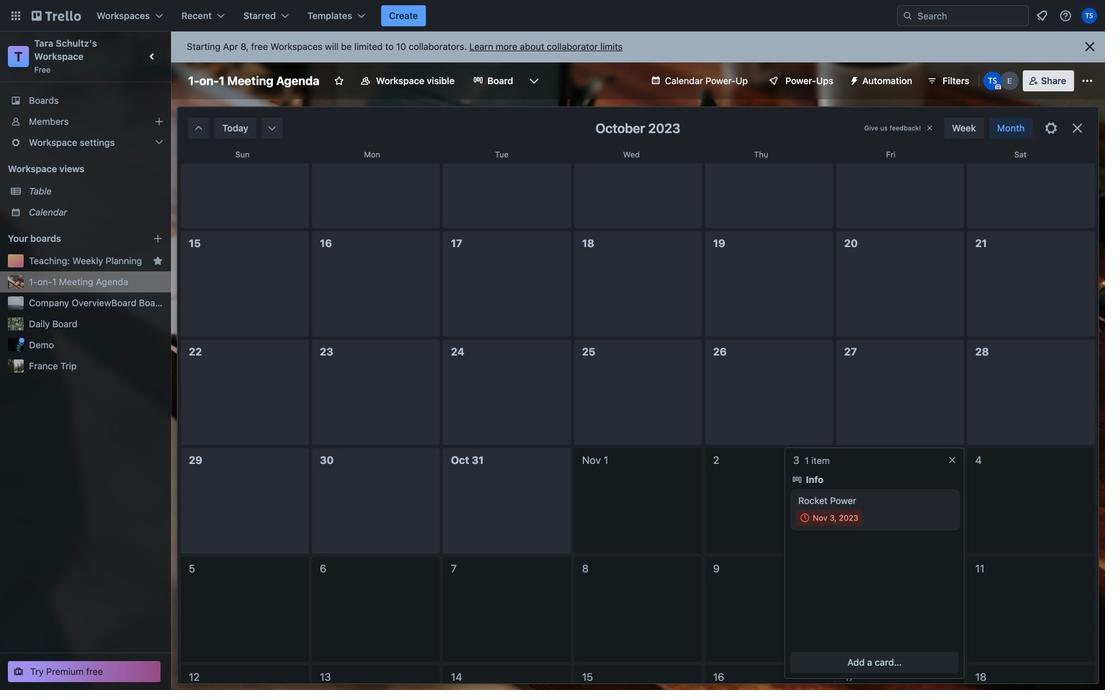 Task type: vqa. For each thing, say whether or not it's contained in the screenshot.
Primary element
yes



Task type: locate. For each thing, give the bounding box(es) containing it.
sm image
[[192, 122, 205, 135], [265, 122, 279, 135], [790, 474, 804, 487]]

add board image
[[153, 234, 163, 244]]

sm image
[[844, 70, 862, 89], [798, 512, 811, 525]]

2 horizontal spatial sm image
[[790, 474, 804, 487]]

0 vertical spatial sm image
[[844, 70, 862, 89]]

tara schultz (taraschultz7) image inside primary element
[[1081, 8, 1097, 24]]

1 vertical spatial tara schultz (taraschultz7) image
[[983, 72, 1002, 90]]

0 vertical spatial tara schultz (taraschultz7) image
[[1081, 8, 1097, 24]]

0 horizontal spatial sm image
[[798, 512, 811, 525]]

search image
[[902, 11, 913, 21]]

0 notifications image
[[1034, 8, 1050, 24]]

ethanhunt1 (ethanhunt117) image
[[1000, 72, 1019, 90]]

1 horizontal spatial tara schultz (taraschultz7) image
[[1081, 8, 1097, 24]]

this member is an admin of this board. image
[[995, 84, 1001, 90]]

Search field
[[897, 5, 1029, 26]]

starred icon image
[[153, 256, 163, 266]]

1 horizontal spatial sm image
[[844, 70, 862, 89]]

customize views image
[[528, 74, 541, 87]]

0 horizontal spatial tara schultz (taraschultz7) image
[[983, 72, 1002, 90]]

tara schultz (taraschultz7) image
[[1081, 8, 1097, 24], [983, 72, 1002, 90]]

your boards with 6 items element
[[8, 231, 133, 247]]



Task type: describe. For each thing, give the bounding box(es) containing it.
Board name text field
[[182, 70, 326, 91]]

star or unstar board image
[[334, 76, 344, 86]]

show menu image
[[1081, 74, 1094, 87]]

1 horizontal spatial sm image
[[265, 122, 279, 135]]

back to home image
[[32, 5, 81, 26]]

primary element
[[0, 0, 1105, 32]]

1 vertical spatial sm image
[[798, 512, 811, 525]]

open information menu image
[[1059, 9, 1072, 22]]

0 horizontal spatial sm image
[[192, 122, 205, 135]]

workspace navigation collapse icon image
[[143, 47, 162, 66]]



